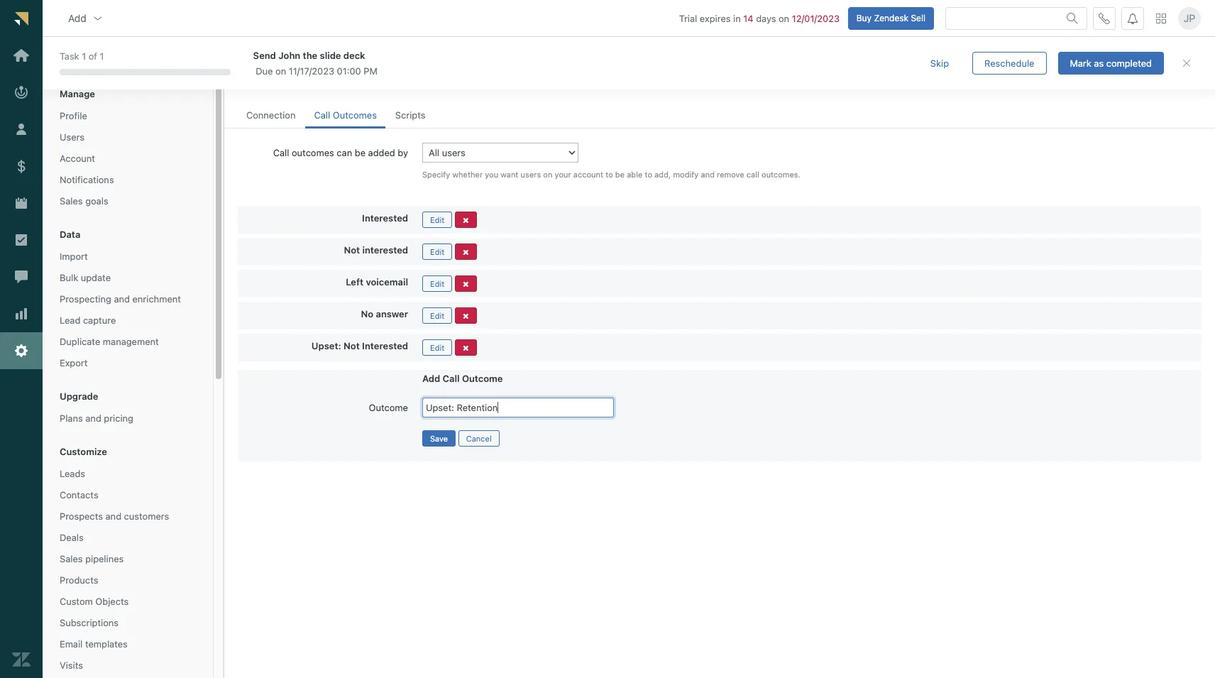 Task type: vqa. For each thing, say whether or not it's contained in the screenshot.
Specify Whether You Want Users On Your Account To Be Able To Add, Modify And Remove Call Outcomes.
yes



Task type: describe. For each thing, give the bounding box(es) containing it.
export link
[[54, 354, 202, 372]]

1 to from the left
[[606, 170, 613, 179]]

outcomes
[[333, 109, 377, 121]]

sales for sales goals
[[60, 195, 83, 207]]

sales pipelines link
[[54, 550, 202, 568]]

mark as completed
[[1071, 57, 1153, 69]]

want
[[501, 170, 519, 179]]

custom
[[60, 596, 93, 607]]

on inside send john the slide deck due on 11/17/2023 01:00 pm
[[276, 65, 286, 77]]

zendesk image
[[12, 651, 31, 669]]

by
[[398, 147, 408, 158]]

modify
[[674, 170, 699, 179]]

bell image
[[1128, 12, 1139, 24]]

account
[[60, 153, 95, 164]]

lead capture
[[60, 315, 116, 326]]

1 not from the top
[[344, 244, 360, 256]]

outcomes.
[[762, 170, 801, 179]]

on for specify whether you want users on your account to be able to add, modify and remove call outcomes.
[[544, 170, 553, 179]]

capture
[[83, 315, 116, 326]]

directly
[[362, 77, 394, 88]]

edit for upset: not interested
[[430, 343, 445, 352]]

sales goals link
[[54, 192, 202, 210]]

contacts
[[322, 77, 360, 88]]

2 interested from the top
[[362, 340, 408, 351]]

zendesk
[[875, 12, 909, 23]]

add call outcome
[[423, 373, 503, 384]]

subscriptions link
[[54, 614, 202, 632]]

subscriptions
[[60, 617, 119, 629]]

deals
[[60, 532, 84, 543]]

data
[[60, 229, 81, 240]]

of
[[89, 51, 97, 62]]

no
[[361, 308, 374, 319]]

add for add call outcome
[[423, 373, 440, 384]]

trial expires in 14 days on 12/01/2023
[[680, 12, 840, 24]]

leads
[[278, 77, 301, 88]]

prospects and customers
[[60, 511, 169, 522]]

about
[[467, 77, 491, 88]]

notifications link
[[54, 170, 202, 189]]

send
[[253, 49, 276, 61]]

1 horizontal spatial be
[[616, 170, 625, 179]]

edit for not interested
[[430, 247, 445, 256]]

01:00
[[337, 65, 361, 77]]

slide
[[320, 49, 341, 61]]

mark
[[1071, 57, 1092, 69]]

prospecting and enrichment
[[60, 293, 181, 305]]

leads
[[60, 468, 85, 479]]

can
[[337, 147, 352, 158]]

2 not from the top
[[344, 340, 360, 351]]

update
[[81, 272, 111, 283]]

remove image for interested
[[463, 216, 469, 224]]

no answer
[[361, 308, 408, 319]]

the
[[303, 49, 318, 61]]

search image
[[1067, 12, 1079, 24]]

and right modify
[[701, 170, 715, 179]]

completed
[[1107, 57, 1153, 69]]

upset: not interested
[[312, 340, 408, 351]]

duplicate management link
[[54, 332, 202, 351]]

reschedule
[[985, 57, 1035, 69]]

edit for interested
[[430, 215, 445, 224]]

send john the slide deck link
[[253, 49, 893, 62]]

learn
[[440, 77, 464, 88]]

and for pricing
[[85, 413, 101, 424]]

add button
[[57, 4, 115, 32]]

text
[[314, 53, 345, 73]]

chevron down image
[[92, 12, 104, 24]]

trial
[[680, 12, 698, 24]]

from
[[397, 77, 417, 88]]

voice and text call your leads and contacts directly from sell. learn about
[[238, 53, 494, 88]]

contacts
[[60, 489, 98, 501]]

in
[[734, 12, 741, 24]]

call inside voice and text call your leads and contacts directly from sell. learn about
[[238, 77, 254, 88]]

custom objects link
[[54, 592, 202, 611]]

call outcomes can be added by
[[273, 147, 408, 158]]

0 horizontal spatial be
[[355, 147, 366, 158]]

send john the slide deck due on 11/17/2023 01:00 pm
[[253, 49, 378, 77]]

manage
[[60, 88, 95, 99]]

edit link for interested
[[423, 211, 453, 228]]

plans and pricing link
[[54, 409, 202, 428]]

lead
[[60, 315, 81, 326]]

able
[[627, 170, 643, 179]]

1 horizontal spatial your
[[555, 170, 571, 179]]

bulk update link
[[54, 268, 202, 287]]

1 horizontal spatial outcome
[[462, 373, 503, 384]]

and for customers
[[105, 511, 122, 522]]

and down 11/17/2023
[[304, 77, 320, 88]]

edit link for no answer
[[423, 307, 453, 324]]

call outcomes link
[[306, 103, 386, 129]]

scripts link
[[387, 103, 434, 129]]

visits
[[60, 660, 83, 671]]

sales goals
[[60, 195, 108, 207]]

customers
[[124, 511, 169, 522]]

prospecting
[[60, 293, 111, 305]]

save button
[[423, 430, 456, 447]]

task 1 of 1
[[60, 51, 104, 62]]

as
[[1095, 57, 1104, 69]]

email templates link
[[54, 635, 202, 654]]

account link
[[54, 149, 202, 168]]



Task type: locate. For each thing, give the bounding box(es) containing it.
templates
[[85, 638, 128, 650]]

and for text
[[282, 53, 310, 73]]

enrichment
[[132, 293, 181, 305]]

1 horizontal spatial 1
[[100, 51, 104, 62]]

upset:
[[312, 340, 341, 351]]

not up left
[[344, 244, 360, 256]]

1 vertical spatial outcome
[[369, 402, 408, 413]]

outcome down the upset: not interested
[[369, 402, 408, 413]]

deals link
[[54, 528, 202, 547]]

be right can
[[355, 147, 366, 158]]

plans and pricing
[[60, 413, 133, 424]]

on up leads
[[276, 65, 286, 77]]

edit right voicemail
[[430, 279, 445, 288]]

be left able
[[616, 170, 625, 179]]

not interested
[[344, 244, 408, 256]]

specify
[[423, 170, 450, 179]]

answer
[[376, 308, 408, 319]]

connection link
[[238, 103, 304, 129]]

1 horizontal spatial on
[[544, 170, 553, 179]]

and down contacts link
[[105, 511, 122, 522]]

remove image for no answer
[[463, 312, 469, 320]]

2 edit link from the top
[[423, 243, 453, 260]]

users
[[60, 131, 85, 143]]

add left chevron down image
[[68, 12, 86, 24]]

edit link
[[423, 211, 453, 228], [423, 243, 453, 260], [423, 275, 453, 292], [423, 307, 453, 324], [423, 339, 453, 356]]

1 1 from the left
[[82, 51, 86, 62]]

days
[[756, 12, 777, 24]]

0 horizontal spatial to
[[606, 170, 613, 179]]

and right the 'plans' at the left of page
[[85, 413, 101, 424]]

on for trial expires in 14 days on 12/01/2023
[[779, 12, 790, 24]]

upgrade
[[60, 391, 98, 402]]

1 horizontal spatial add
[[423, 373, 440, 384]]

buy zendesk sell button
[[848, 7, 935, 30]]

remove image
[[463, 248, 469, 256], [463, 344, 469, 352]]

2 edit from the top
[[430, 247, 445, 256]]

left
[[346, 276, 364, 287]]

add up save
[[423, 373, 440, 384]]

edit for left voicemail
[[430, 279, 445, 288]]

buy zendesk sell
[[857, 12, 926, 23]]

edit link for not interested
[[423, 243, 453, 260]]

calls image
[[1099, 12, 1111, 24]]

None field
[[80, 53, 192, 66]]

bulk
[[60, 272, 78, 283]]

john
[[279, 49, 301, 61]]

4 edit from the top
[[430, 311, 445, 320]]

4 edit link from the top
[[423, 307, 453, 324]]

1 right of
[[100, 51, 104, 62]]

contacts link
[[54, 486, 202, 504]]

leads link
[[54, 464, 202, 483]]

users link
[[54, 128, 202, 146]]

1 vertical spatial remove image
[[463, 280, 469, 288]]

cancel image
[[1182, 58, 1193, 69]]

connection
[[246, 109, 296, 121]]

1 vertical spatial be
[[616, 170, 625, 179]]

2 remove image from the top
[[463, 344, 469, 352]]

to right account
[[606, 170, 613, 179]]

remove
[[717, 170, 745, 179]]

edit right answer
[[430, 311, 445, 320]]

to
[[606, 170, 613, 179], [645, 170, 653, 179]]

2 horizontal spatial on
[[779, 12, 790, 24]]

5 edit from the top
[[430, 343, 445, 352]]

interested
[[363, 244, 408, 256]]

1 vertical spatial on
[[276, 65, 286, 77]]

your left account
[[555, 170, 571, 179]]

edit link down "specify"
[[423, 211, 453, 228]]

edit link right answer
[[423, 307, 453, 324]]

be
[[355, 147, 366, 158], [616, 170, 625, 179]]

outcome up outcome text field
[[462, 373, 503, 384]]

import
[[60, 251, 88, 262]]

on right users
[[544, 170, 553, 179]]

email
[[60, 638, 83, 650]]

your inside voice and text call your leads and contacts directly from sell. learn about
[[257, 77, 276, 88]]

0 horizontal spatial your
[[257, 77, 276, 88]]

products link
[[54, 571, 202, 590]]

1 vertical spatial interested
[[362, 340, 408, 351]]

save
[[430, 434, 448, 443]]

1 vertical spatial add
[[423, 373, 440, 384]]

account
[[574, 170, 604, 179]]

0 vertical spatial sales
[[60, 195, 83, 207]]

remove image for left voicemail
[[463, 280, 469, 288]]

users
[[521, 170, 541, 179]]

pricing
[[104, 413, 133, 424]]

reschedule button
[[973, 52, 1047, 75]]

1 vertical spatial not
[[344, 340, 360, 351]]

3 edit link from the top
[[423, 275, 453, 292]]

duplicate
[[60, 336, 100, 347]]

notifications
[[60, 174, 114, 185]]

0 horizontal spatial 1
[[82, 51, 86, 62]]

11/17/2023
[[289, 65, 335, 77]]

plans
[[60, 413, 83, 424]]

sales left "goals"
[[60, 195, 83, 207]]

and down bulk update link
[[114, 293, 130, 305]]

sell.
[[419, 77, 438, 88]]

remove image for not interested
[[463, 248, 469, 256]]

lead capture link
[[54, 311, 202, 330]]

0 horizontal spatial outcome
[[369, 402, 408, 413]]

export
[[60, 357, 88, 369]]

customize
[[60, 446, 107, 457]]

jp
[[1184, 12, 1196, 24]]

2 to from the left
[[645, 170, 653, 179]]

1 remove image from the top
[[463, 216, 469, 224]]

added
[[368, 147, 395, 158]]

interested down no answer
[[362, 340, 408, 351]]

0 vertical spatial your
[[257, 77, 276, 88]]

not right upset:
[[344, 340, 360, 351]]

edit link right voicemail
[[423, 275, 453, 292]]

edit right interested
[[430, 247, 445, 256]]

1 left of
[[82, 51, 86, 62]]

edit link for upset: not interested
[[423, 339, 453, 356]]

and for enrichment
[[114, 293, 130, 305]]

0 horizontal spatial on
[[276, 65, 286, 77]]

due
[[256, 65, 273, 77]]

remove image
[[463, 216, 469, 224], [463, 280, 469, 288], [463, 312, 469, 320]]

14
[[744, 12, 754, 24]]

specify whether you want users on your account to be able to add, modify and remove call outcomes.
[[423, 170, 801, 179]]

management
[[103, 336, 159, 347]]

1 vertical spatial sales
[[60, 553, 83, 565]]

on right days
[[779, 12, 790, 24]]

interested up interested
[[362, 212, 408, 224]]

deck
[[344, 49, 365, 61]]

skip
[[931, 57, 950, 69]]

1 sales from the top
[[60, 195, 83, 207]]

objects
[[95, 596, 129, 607]]

your down due
[[257, 77, 276, 88]]

edit link right interested
[[423, 243, 453, 260]]

scripts
[[396, 109, 426, 121]]

1 edit link from the top
[[423, 211, 453, 228]]

5 edit link from the top
[[423, 339, 453, 356]]

interested
[[362, 212, 408, 224], [362, 340, 408, 351]]

2 1 from the left
[[100, 51, 104, 62]]

products
[[60, 575, 98, 586]]

0 vertical spatial on
[[779, 12, 790, 24]]

expires
[[700, 12, 731, 24]]

1 edit from the top
[[430, 215, 445, 224]]

Outcome text field
[[423, 398, 614, 417]]

voicemail
[[366, 276, 408, 287]]

1 interested from the top
[[362, 212, 408, 224]]

edit down "specify"
[[430, 215, 445, 224]]

pipelines
[[85, 553, 124, 565]]

skip button
[[919, 52, 962, 75]]

2 sales from the top
[[60, 553, 83, 565]]

and up leads
[[282, 53, 310, 73]]

0 vertical spatial not
[[344, 244, 360, 256]]

0 vertical spatial add
[[68, 12, 86, 24]]

to right able
[[645, 170, 653, 179]]

2 vertical spatial remove image
[[463, 312, 469, 320]]

task
[[60, 51, 79, 62]]

3 edit from the top
[[430, 279, 445, 288]]

add inside button
[[68, 12, 86, 24]]

cancel
[[466, 434, 492, 443]]

and inside "link"
[[114, 293, 130, 305]]

whether
[[453, 170, 483, 179]]

0 vertical spatial outcome
[[462, 373, 503, 384]]

mark as completed button
[[1059, 52, 1165, 75]]

0 vertical spatial remove image
[[463, 216, 469, 224]]

1 horizontal spatial to
[[645, 170, 653, 179]]

1 remove image from the top
[[463, 248, 469, 256]]

edit for no answer
[[430, 311, 445, 320]]

left voicemail
[[346, 276, 408, 287]]

edit up add call outcome
[[430, 343, 445, 352]]

0 vertical spatial interested
[[362, 212, 408, 224]]

remove image for upset: not interested
[[463, 344, 469, 352]]

0 vertical spatial be
[[355, 147, 366, 158]]

edit link up add call outcome
[[423, 339, 453, 356]]

0 vertical spatial remove image
[[463, 248, 469, 256]]

add for add
[[68, 12, 86, 24]]

sales down deals
[[60, 553, 83, 565]]

0 horizontal spatial add
[[68, 12, 86, 24]]

sales for sales pipelines
[[60, 553, 83, 565]]

2 vertical spatial on
[[544, 170, 553, 179]]

2 remove image from the top
[[463, 280, 469, 288]]

1 vertical spatial your
[[555, 170, 571, 179]]

goals
[[85, 195, 108, 207]]

on
[[779, 12, 790, 24], [276, 65, 286, 77], [544, 170, 553, 179]]

bulk update
[[60, 272, 111, 283]]

jp button
[[1179, 7, 1202, 30]]

1 vertical spatial remove image
[[463, 344, 469, 352]]

zendesk products image
[[1157, 13, 1167, 23]]

3 remove image from the top
[[463, 312, 469, 320]]

edit link for left voicemail
[[423, 275, 453, 292]]

voice
[[238, 53, 279, 73]]

sales pipelines
[[60, 553, 124, 565]]

profile link
[[54, 107, 202, 125]]



